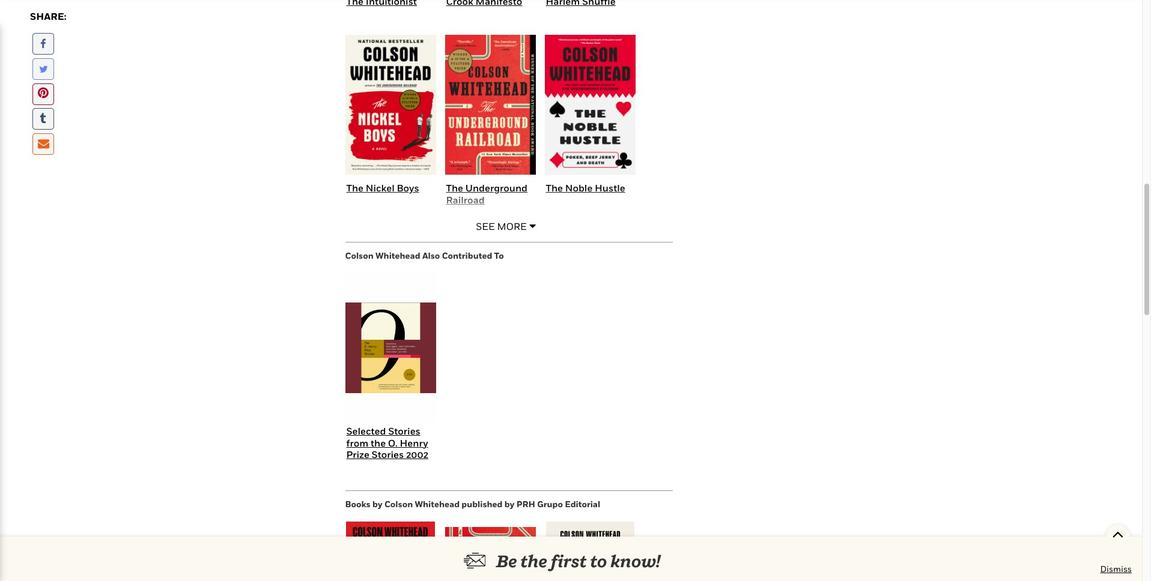 Task type: vqa. For each thing, say whether or not it's contained in the screenshot.
the
yes



Task type: locate. For each thing, give the bounding box(es) containing it.
whitehead left also
[[376, 251, 421, 261]]

the noble hustle
[[546, 182, 626, 194]]

stories up 2002 on the left bottom
[[388, 426, 421, 438]]

0 horizontal spatial by
[[373, 500, 383, 510]]

1 vertical spatial colson
[[385, 500, 413, 510]]

more
[[497, 221, 527, 233]]

1 horizontal spatial the
[[446, 182, 464, 194]]

the noble hustle link
[[546, 182, 626, 194]]

also
[[423, 251, 440, 261]]

o.
[[388, 437, 398, 449]]

see more button
[[470, 217, 548, 235]]

be the first to know!
[[496, 552, 661, 572]]

published
[[462, 500, 503, 510]]

prize
[[347, 449, 370, 461]]

3 the from the left
[[546, 182, 563, 194]]

colson
[[345, 251, 374, 261], [385, 500, 413, 510]]

1 by from the left
[[373, 500, 383, 510]]

whitehead left published
[[415, 500, 460, 510]]

1 horizontal spatial the
[[521, 552, 548, 572]]

by right "books"
[[373, 500, 383, 510]]

noble
[[566, 182, 593, 194]]

stories left 2002 on the left bottom
[[372, 449, 404, 461]]

1 horizontal spatial colson
[[385, 500, 413, 510]]

twitter image
[[39, 64, 48, 74]]

tumblr image
[[40, 114, 46, 125]]

the for the nickel boys
[[347, 182, 364, 194]]

the left noble
[[546, 182, 563, 194]]

whitehead
[[376, 251, 421, 261], [415, 500, 460, 510]]

selected stories from the o. henry prize stories 2002 link
[[347, 426, 429, 461]]

selected
[[347, 426, 386, 438]]

books
[[345, 500, 371, 510]]

the
[[371, 437, 386, 449], [521, 552, 548, 572]]

see more
[[476, 221, 527, 233]]

the underground railroad
[[446, 182, 528, 206]]

0 horizontal spatial colson
[[345, 251, 374, 261]]

grupo
[[538, 500, 563, 510]]

0 horizontal spatial the
[[347, 182, 364, 194]]

by left prh
[[505, 500, 515, 510]]

envelope image
[[38, 138, 49, 150]]

dismiss
[[1101, 565, 1133, 575]]

1 the from the left
[[347, 182, 364, 194]]

2002
[[406, 449, 429, 461]]

the left o.
[[371, 437, 386, 449]]

2 the from the left
[[446, 182, 464, 194]]

0 vertical spatial whitehead
[[376, 251, 421, 261]]

0 horizontal spatial the
[[371, 437, 386, 449]]

by
[[373, 500, 383, 510], [505, 500, 515, 510]]

be
[[496, 552, 517, 572]]

stories
[[388, 426, 421, 438], [372, 449, 404, 461]]

the left nickel
[[347, 182, 364, 194]]

the inside the underground railroad
[[446, 182, 464, 194]]

the right be
[[521, 552, 548, 572]]

editorial
[[565, 500, 601, 510]]

1 horizontal spatial by
[[505, 500, 515, 510]]

the left 'underground'
[[446, 182, 464, 194]]

0 vertical spatial the
[[371, 437, 386, 449]]

books by colson whitehead published by prh grupo editorial
[[345, 500, 601, 510]]

0 vertical spatial stories
[[388, 426, 421, 438]]

pinterest image
[[38, 87, 49, 99]]

share:
[[30, 10, 67, 22]]

to
[[494, 251, 504, 261]]

1 vertical spatial the
[[521, 552, 548, 572]]

the
[[347, 182, 364, 194], [446, 182, 464, 194], [546, 182, 563, 194]]

2 horizontal spatial the
[[546, 182, 563, 194]]



Task type: describe. For each thing, give the bounding box(es) containing it.
1 vertical spatial stories
[[372, 449, 404, 461]]

the nickel boys link
[[347, 182, 419, 194]]

the inside selected stories from the o. henry prize stories 2002
[[371, 437, 386, 449]]

see
[[476, 221, 495, 233]]

facebook image
[[40, 39, 46, 49]]

underground
[[466, 182, 528, 194]]

railroad
[[446, 194, 485, 206]]

colson whitehead also contributed to
[[345, 251, 504, 261]]

the for the underground railroad
[[446, 182, 464, 194]]

from
[[347, 437, 369, 449]]

first
[[551, 552, 587, 572]]

the for the noble hustle
[[546, 182, 563, 194]]

henry
[[400, 437, 428, 449]]

2 by from the left
[[505, 500, 515, 510]]

the underground railroad link
[[446, 182, 528, 206]]

know!
[[611, 552, 661, 572]]

boys
[[397, 182, 419, 194]]

0 vertical spatial colson
[[345, 251, 374, 261]]

1 vertical spatial whitehead
[[415, 500, 460, 510]]

prh
[[517, 500, 536, 510]]

expand/collapse sign up banner image
[[1113, 525, 1125, 543]]

nickel
[[366, 182, 395, 194]]

hustle
[[595, 182, 626, 194]]

contributed
[[442, 251, 493, 261]]

to
[[591, 552, 607, 572]]

dismiss link
[[1101, 564, 1133, 576]]

selected stories from the o. henry prize stories 2002
[[347, 426, 429, 461]]

the nickel boys
[[347, 182, 419, 194]]



